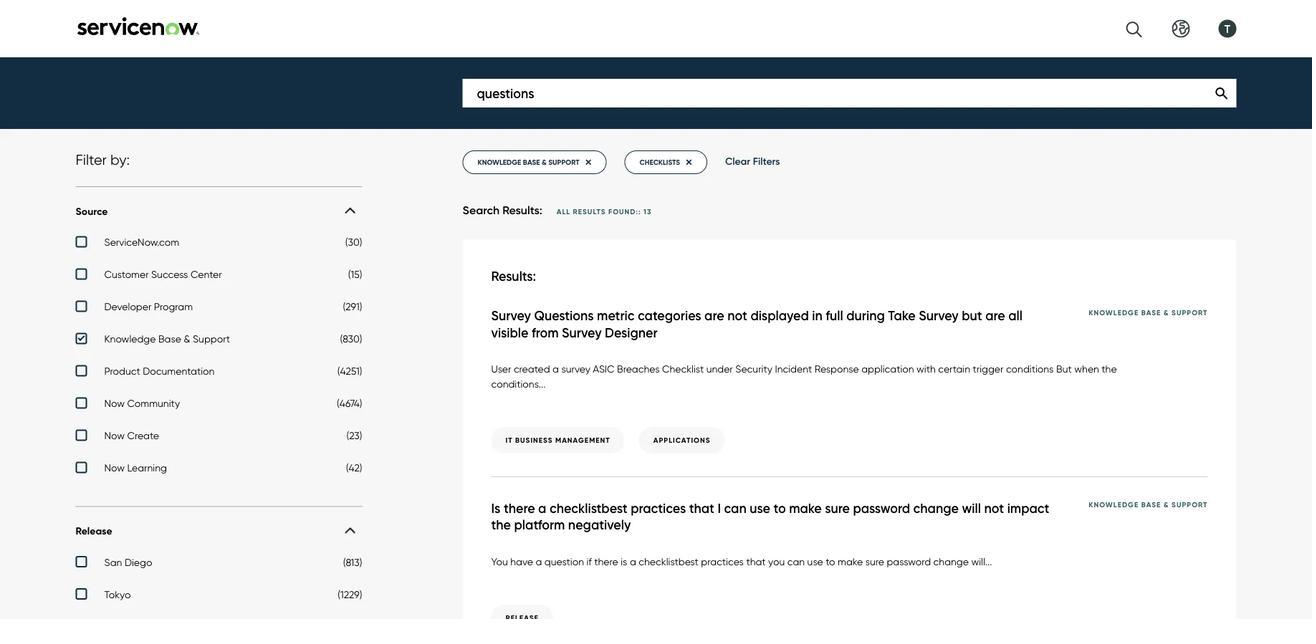 Task type: locate. For each thing, give the bounding box(es) containing it.
1 now from the top
[[104, 397, 125, 410]]

now for now create
[[104, 430, 125, 442]]

0 horizontal spatial to
[[774, 500, 786, 517]]

1 horizontal spatial the
[[1102, 363, 1117, 375]]

to
[[774, 500, 786, 517], [826, 555, 835, 568]]

0 vertical spatial not
[[728, 308, 747, 324]]

0 horizontal spatial the
[[491, 517, 511, 533]]

0 vertical spatial password
[[853, 500, 910, 517]]

a for question
[[536, 555, 542, 568]]

but
[[1056, 363, 1072, 375]]

are right categories
[[705, 308, 724, 324]]

center
[[191, 268, 222, 281]]

(23)
[[346, 430, 362, 442]]

success
[[151, 268, 188, 281]]

clear filters
[[725, 155, 780, 168]]

not right will
[[984, 500, 1004, 517]]

survey down questions
[[562, 325, 602, 341]]

password
[[853, 500, 910, 517], [887, 555, 931, 568]]

change left will...
[[934, 555, 969, 568]]

not
[[728, 308, 747, 324], [984, 500, 1004, 517]]

practices
[[631, 500, 686, 517], [701, 555, 744, 568]]

developer program
[[104, 301, 193, 313]]

developer
[[104, 301, 151, 313]]

can
[[724, 500, 747, 517], [787, 555, 805, 568]]

0 vertical spatial there
[[504, 500, 535, 517]]

that
[[689, 500, 715, 517], [746, 555, 766, 568]]

a left survey
[[553, 363, 559, 375]]

user created a survey asic breaches checklist under security incident response application with certain trigger conditions but when the conditions...
[[491, 363, 1117, 390]]

1 horizontal spatial not
[[984, 500, 1004, 517]]

1 vertical spatial not
[[984, 500, 1004, 517]]

there right if
[[594, 555, 618, 568]]

password inside is there a checklistbest practices that i can use to make sure password change will not impact the platform negatively
[[853, 500, 910, 517]]

0 vertical spatial sure
[[825, 500, 850, 517]]

a for survey
[[553, 363, 559, 375]]

now left the learning
[[104, 462, 125, 474]]

trigger
[[973, 363, 1004, 375]]

1 vertical spatial practices
[[701, 555, 744, 568]]

results
[[573, 207, 606, 216]]

metric
[[597, 308, 635, 324]]

that inside is there a checklistbest practices that i can use to make sure password change will not impact the platform negatively
[[689, 500, 715, 517]]

to right you
[[826, 555, 835, 568]]

now left create
[[104, 430, 125, 442]]

2 vertical spatial support
[[1172, 500, 1208, 510]]

during
[[847, 308, 885, 324]]

0 vertical spatial the
[[1102, 363, 1117, 375]]

use
[[750, 500, 770, 517], [807, 555, 823, 568]]

support
[[548, 158, 580, 167]]

results:
[[503, 203, 542, 218], [491, 268, 536, 284]]

2 vertical spatial knowledge
[[1089, 500, 1139, 510]]

practices down i at right bottom
[[701, 555, 744, 568]]

1 vertical spatial now
[[104, 430, 125, 442]]

None checkbox
[[76, 365, 362, 381], [76, 588, 362, 604], [76, 365, 362, 381], [76, 588, 362, 604]]

the inside is there a checklistbest practices that i can use to make sure password change will not impact the platform negatively
[[491, 517, 511, 533]]

knowledge base & support
[[1089, 308, 1208, 317], [104, 333, 230, 345], [1089, 500, 1208, 510]]

you have a question if there is a checklistbest practices that you can use to make sure password change will...
[[491, 555, 992, 568]]

are left all
[[986, 308, 1005, 324]]

0 vertical spatial base
[[1141, 308, 1161, 317]]

0 horizontal spatial practices
[[631, 500, 686, 517]]

san diego
[[104, 556, 152, 568]]

the
[[1102, 363, 1117, 375], [491, 517, 511, 533]]

1 horizontal spatial there
[[594, 555, 618, 568]]

support
[[1172, 308, 1208, 317], [193, 333, 230, 345], [1172, 500, 1208, 510]]

create
[[127, 430, 159, 442]]

clear
[[725, 155, 750, 168]]

there
[[504, 500, 535, 517], [594, 555, 618, 568]]

incident
[[775, 363, 812, 375]]

13
[[644, 207, 652, 216]]

sure
[[825, 500, 850, 517], [866, 555, 884, 568]]

san
[[104, 556, 122, 568]]

1 horizontal spatial survey
[[562, 325, 602, 341]]

1 vertical spatial the
[[491, 517, 511, 533]]

0 horizontal spatial use
[[750, 500, 770, 517]]

0 horizontal spatial are
[[705, 308, 724, 324]]

0 vertical spatial make
[[789, 500, 822, 517]]

a right have
[[536, 555, 542, 568]]

the right when
[[1102, 363, 1117, 375]]

1 vertical spatial to
[[826, 555, 835, 568]]

use right you
[[807, 555, 823, 568]]

make
[[789, 500, 822, 517], [838, 555, 863, 568]]

a up platform on the bottom of page
[[538, 500, 546, 517]]

0 vertical spatial support
[[1172, 308, 1208, 317]]

1 vertical spatial there
[[594, 555, 618, 568]]

1 vertical spatial knowledge
[[104, 333, 156, 345]]

checklists
[[640, 158, 680, 167]]

0 vertical spatial now
[[104, 397, 125, 410]]

checklist
[[662, 363, 704, 375]]

use right i at right bottom
[[750, 500, 770, 517]]

1 horizontal spatial make
[[838, 555, 863, 568]]

1 vertical spatial that
[[746, 555, 766, 568]]

1 vertical spatial can
[[787, 555, 805, 568]]

but
[[962, 308, 982, 324]]

1 vertical spatial change
[[934, 555, 969, 568]]

0 horizontal spatial make
[[789, 500, 822, 517]]

there right is on the bottom left
[[504, 500, 535, 517]]

a inside 'user created a survey asic breaches checklist under security incident response application with certain trigger conditions but when the conditions...'
[[553, 363, 559, 375]]

1 horizontal spatial checklistbest
[[639, 555, 699, 568]]

with
[[917, 363, 936, 375]]

support for survey questions metric categories are not displayed in full during take survey but are all visible from survey designer
[[1172, 308, 1208, 317]]

if
[[587, 555, 592, 568]]

make inside is there a checklistbest practices that i can use to make sure password change will not impact the platform negatively
[[789, 500, 822, 517]]

checklistbest right is
[[639, 555, 699, 568]]

filter by:
[[76, 151, 130, 168]]

Search across ServiceNow text field
[[463, 79, 1237, 108]]

now for now community
[[104, 397, 125, 410]]

1 vertical spatial results:
[[491, 268, 536, 284]]

0 vertical spatial knowledge base & support
[[1089, 308, 1208, 317]]

0 horizontal spatial checklistbest
[[550, 500, 628, 517]]

2 are from the left
[[986, 308, 1005, 324]]

0 vertical spatial change
[[914, 500, 959, 517]]

0 horizontal spatial can
[[724, 500, 747, 517]]

1 vertical spatial checklistbest
[[639, 555, 699, 568]]

a inside is there a checklistbest practices that i can use to make sure password change will not impact the platform negatively
[[538, 500, 546, 517]]

visible
[[491, 325, 529, 341]]

2 horizontal spatial survey
[[919, 308, 959, 324]]

2 vertical spatial now
[[104, 462, 125, 474]]

servicenow image
[[76, 17, 201, 35]]

practices left i at right bottom
[[631, 500, 686, 517]]

results: up visible
[[491, 268, 536, 284]]

is there a checklistbest practices that i can use to make sure password change will not impact the platform negatively
[[491, 500, 1050, 533]]

0 horizontal spatial not
[[728, 308, 747, 324]]

filter
[[76, 151, 107, 168]]

not left "displayed"
[[728, 308, 747, 324]]

0 vertical spatial knowledge
[[1089, 308, 1139, 317]]

can right you
[[787, 555, 805, 568]]

0 vertical spatial practices
[[631, 500, 686, 517]]

now
[[104, 397, 125, 410], [104, 430, 125, 442], [104, 462, 125, 474]]

1 vertical spatial sure
[[866, 555, 884, 568]]

documentation
[[143, 365, 215, 377]]

(291)
[[343, 301, 362, 313]]

checklistbest up negatively
[[550, 500, 628, 517]]

(4251)
[[337, 365, 362, 377]]

is
[[491, 500, 501, 517]]

2 now from the top
[[104, 430, 125, 442]]

1 horizontal spatial are
[[986, 308, 1005, 324]]

change left will
[[914, 500, 959, 517]]

None checkbox
[[76, 236, 362, 252], [76, 268, 362, 284], [76, 301, 362, 316], [76, 333, 362, 349], [76, 397, 362, 413], [76, 430, 362, 445], [76, 462, 362, 478], [76, 556, 362, 572], [76, 236, 362, 252], [76, 268, 362, 284], [76, 301, 362, 316], [76, 333, 362, 349], [76, 397, 362, 413], [76, 430, 362, 445], [76, 462, 362, 478], [76, 556, 362, 572]]

1 vertical spatial password
[[887, 555, 931, 568]]

0 vertical spatial results:
[[503, 203, 542, 218]]

program
[[154, 301, 193, 313]]

survey up visible
[[491, 308, 531, 324]]

checklistbest
[[550, 500, 628, 517], [639, 555, 699, 568]]

now learning
[[104, 462, 167, 474]]

now down product
[[104, 397, 125, 410]]

0 vertical spatial that
[[689, 500, 715, 517]]

0 horizontal spatial there
[[504, 500, 535, 517]]

to up you
[[774, 500, 786, 517]]

1 vertical spatial use
[[807, 555, 823, 568]]

that left you
[[746, 555, 766, 568]]

asic
[[593, 363, 615, 375]]

community
[[127, 397, 180, 410]]

0 vertical spatial to
[[774, 500, 786, 517]]

0 vertical spatial checklistbest
[[550, 500, 628, 517]]

2 vertical spatial knowledge base & support
[[1089, 500, 1208, 510]]

knowledge base & support
[[478, 158, 580, 167]]

0 vertical spatial use
[[750, 500, 770, 517]]

3 now from the top
[[104, 462, 125, 474]]

knowledge for survey questions metric categories are not displayed in full during take survey but are all visible from survey designer
[[1089, 308, 1139, 317]]

i
[[718, 500, 721, 517]]

can right i at right bottom
[[724, 500, 747, 517]]

that left i at right bottom
[[689, 500, 715, 517]]

1 vertical spatial base
[[158, 333, 181, 345]]

the down is on the bottom left
[[491, 517, 511, 533]]

results: left all
[[503, 203, 542, 218]]

0 horizontal spatial sure
[[825, 500, 850, 517]]

conditions
[[1006, 363, 1054, 375]]

2 vertical spatial base
[[1141, 500, 1161, 510]]

knowledge
[[1089, 308, 1139, 317], [104, 333, 156, 345], [1089, 500, 1139, 510]]

from
[[532, 325, 559, 341]]

you
[[768, 555, 785, 568]]

0 horizontal spatial that
[[689, 500, 715, 517]]

0 vertical spatial can
[[724, 500, 747, 517]]

survey left but
[[919, 308, 959, 324]]



Task type: vqa. For each thing, say whether or not it's contained in the screenshot.


Task type: describe. For each thing, give the bounding box(es) containing it.
base
[[523, 158, 540, 167]]

sure inside is there a checklistbest practices that i can use to make sure password change will not impact the platform negatively
[[825, 500, 850, 517]]

response
[[815, 363, 859, 375]]

support for is there a checklistbest practices that i can use to make sure password change will not impact the platform negatively
[[1172, 500, 1208, 510]]

categories
[[638, 308, 701, 324]]

impact
[[1007, 500, 1050, 517]]

full
[[826, 308, 843, 324]]

1 vertical spatial support
[[193, 333, 230, 345]]

(30)
[[345, 236, 362, 248]]

all results found: : 13
[[557, 207, 652, 216]]

is
[[621, 555, 627, 568]]

checklistbest inside is there a checklistbest practices that i can use to make sure password change will not impact the platform negatively
[[550, 500, 628, 517]]

in
[[812, 308, 823, 324]]

1 vertical spatial make
[[838, 555, 863, 568]]

a for checklistbest
[[538, 500, 546, 517]]

1 horizontal spatial use
[[807, 555, 823, 568]]

business
[[515, 436, 553, 445]]

customer success center
[[104, 268, 222, 281]]

there inside is there a checklistbest practices that i can use to make sure password change will not impact the platform negatively
[[504, 500, 535, 517]]

the inside 'user created a survey asic breaches checklist under security incident response application with certain trigger conditions but when the conditions...'
[[1102, 363, 1117, 375]]

is there a checklistbest practices that i can use to make sure password change will not impact the platform negatively link
[[491, 500, 1089, 534]]

now community
[[104, 397, 180, 410]]

designer
[[605, 325, 658, 341]]

all
[[1009, 308, 1023, 324]]

a right is
[[630, 555, 636, 568]]

(4674)
[[337, 397, 362, 410]]

not inside is there a checklistbest practices that i can use to make sure password change will not impact the platform negatively
[[984, 500, 1004, 517]]

platform
[[514, 517, 565, 533]]

to inside is there a checklistbest practices that i can use to make sure password change will not impact the platform negatively
[[774, 500, 786, 517]]

tokyo
[[104, 588, 131, 601]]

(42)
[[346, 462, 362, 474]]

negatively
[[568, 517, 631, 533]]

(830)
[[340, 333, 362, 345]]

knowledge base & support for survey questions metric categories are not displayed in full during take survey but are all visible from survey designer
[[1089, 308, 1208, 317]]

when
[[1075, 363, 1099, 375]]

it business management
[[506, 436, 610, 445]]

1 vertical spatial knowledge base & support
[[104, 333, 230, 345]]

(1229)
[[338, 588, 362, 601]]

survey questions metric categories are not displayed in full during take survey but are all visible from survey designer link
[[491, 308, 1089, 341]]

1 are from the left
[[705, 308, 724, 324]]

use inside is there a checklistbest practices that i can use to make sure password change will not impact the platform negatively
[[750, 500, 770, 517]]

clear filters button
[[725, 155, 780, 168]]

search
[[463, 203, 500, 218]]

survey
[[562, 363, 590, 375]]

will
[[962, 500, 981, 517]]

base for is there a checklistbest practices that i can use to make sure password change will not impact the platform negatively
[[1141, 500, 1161, 510]]

1 horizontal spatial that
[[746, 555, 766, 568]]

breaches
[[617, 363, 660, 375]]

certain
[[938, 363, 970, 375]]

questions
[[534, 308, 594, 324]]

product documentation
[[104, 365, 215, 377]]

1 horizontal spatial to
[[826, 555, 835, 568]]

user
[[491, 363, 511, 375]]

it
[[506, 436, 513, 445]]

(15)
[[348, 268, 362, 281]]

can inside is there a checklistbest practices that i can use to make sure password change will not impact the platform negatively
[[724, 500, 747, 517]]

application
[[862, 363, 914, 375]]

will...
[[971, 555, 992, 568]]

applications
[[653, 436, 711, 445]]

1 horizontal spatial sure
[[866, 555, 884, 568]]

now for now learning
[[104, 462, 125, 474]]

change inside is there a checklistbest practices that i can use to make sure password change will not impact the platform negatively
[[914, 500, 959, 517]]

you
[[491, 555, 508, 568]]

created
[[514, 363, 550, 375]]

1 horizontal spatial can
[[787, 555, 805, 568]]

now create
[[104, 430, 159, 442]]

question
[[545, 555, 584, 568]]

servicenow.com
[[104, 236, 179, 248]]

under
[[706, 363, 733, 375]]

have
[[510, 555, 533, 568]]

release
[[76, 525, 112, 538]]

knowledge base & support for is there a checklistbest practices that i can use to make sure password change will not impact the platform negatively
[[1089, 500, 1208, 510]]

learning
[[127, 462, 167, 474]]

all
[[557, 207, 571, 216]]

knowledge for is there a checklistbest practices that i can use to make sure password change will not impact the platform negatively
[[1089, 500, 1139, 510]]

practices inside is there a checklistbest practices that i can use to make sure password change will not impact the platform negatively
[[631, 500, 686, 517]]

diego
[[125, 556, 152, 568]]

1 horizontal spatial practices
[[701, 555, 744, 568]]

found:
[[608, 207, 639, 216]]

source
[[76, 205, 108, 218]]

survey questions metric categories are not displayed in full during take survey but are all visible from survey designer
[[491, 308, 1023, 341]]

displayed
[[751, 308, 809, 324]]

security
[[735, 363, 773, 375]]

management
[[555, 436, 610, 445]]

base for survey questions metric categories are not displayed in full during take survey but are all visible from survey designer
[[1141, 308, 1161, 317]]

0 horizontal spatial survey
[[491, 308, 531, 324]]

search results:
[[463, 203, 542, 218]]

product
[[104, 365, 140, 377]]

:
[[639, 207, 641, 216]]

not inside survey questions metric categories are not displayed in full during take survey but are all visible from survey designer
[[728, 308, 747, 324]]

take
[[888, 308, 916, 324]]

filters
[[753, 155, 780, 168]]

knowledge
[[478, 158, 521, 167]]

(813)
[[343, 556, 362, 568]]

conditions...
[[491, 378, 546, 390]]



